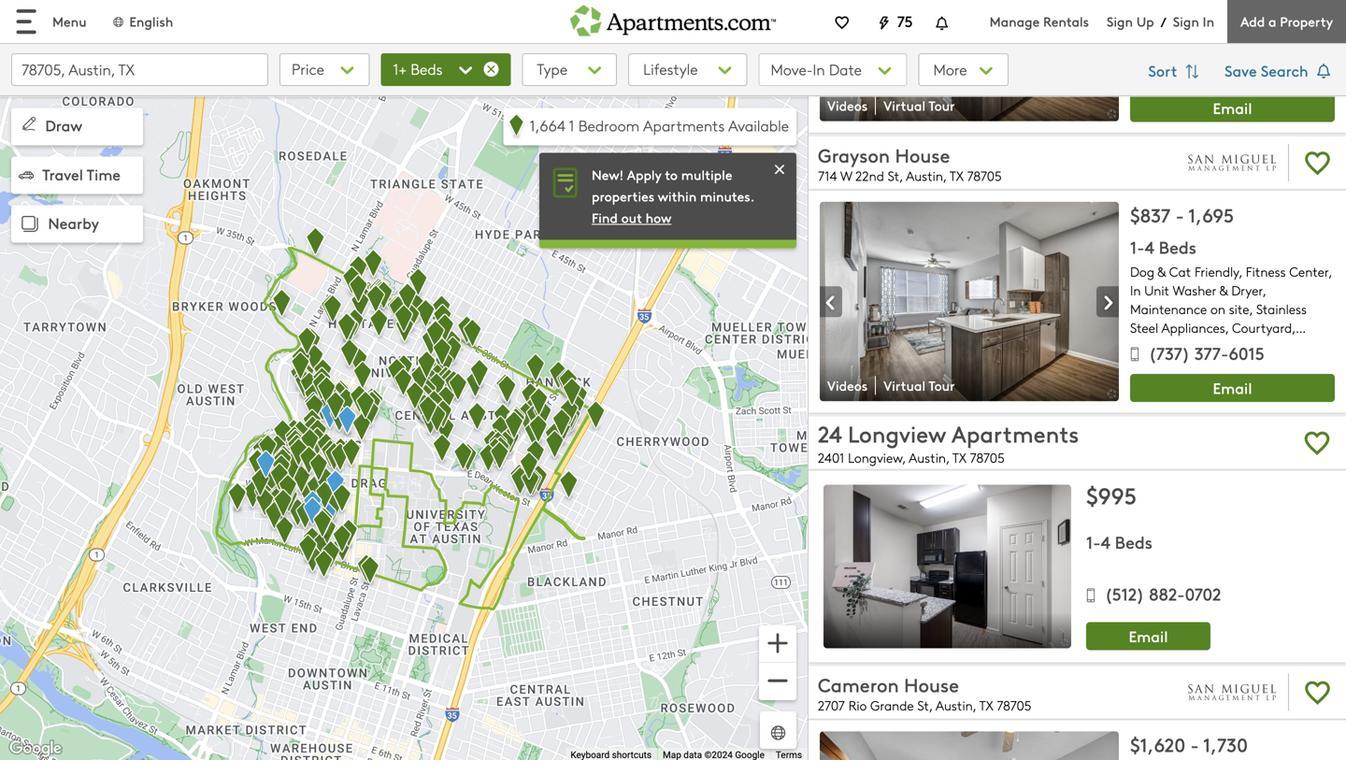 Task type: locate. For each thing, give the bounding box(es) containing it.
1 vertical spatial margin image
[[19, 167, 34, 182]]

tx right the 22nd
[[950, 167, 964, 184]]

tour
[[929, 96, 955, 114], [929, 376, 955, 394]]

margin image
[[19, 113, 39, 134], [19, 167, 34, 182]]

placard image image
[[820, 287, 842, 318], [1097, 287, 1119, 318]]

1 horizontal spatial placard image image
[[1097, 287, 1119, 318]]

st, right the 22nd
[[888, 167, 903, 184]]

virtual tour
[[884, 96, 955, 114], [884, 376, 955, 394]]

0 vertical spatial 1-
[[1130, 235, 1145, 258]]

type
[[537, 58, 568, 79]]

manage rentals sign up / sign in
[[990, 12, 1215, 31]]

0 vertical spatial apartments
[[643, 115, 725, 136]]

1 margin image from the top
[[19, 113, 39, 134]]

in left add
[[1203, 12, 1215, 30]]

1 vertical spatial apartments
[[952, 418, 1079, 449]]

1 vertical spatial videos link
[[820, 376, 876, 395]]

1 virtual tour from the top
[[884, 96, 955, 114]]

0 vertical spatial &
[[1158, 263, 1166, 281]]

tx for grayson house
[[950, 167, 964, 184]]

1,730
[[1203, 731, 1248, 757]]

1 vertical spatial virtual tour
[[884, 376, 955, 394]]

margin image left travel
[[19, 167, 34, 182]]

st, inside the cameron house 2707 rio grande st, austin, tx 78705
[[918, 696, 933, 714]]

1 horizontal spatial 1-
[[1130, 235, 1145, 258]]

nearby
[[48, 212, 99, 233]]

san miguel management image
[[1187, 140, 1277, 185], [1187, 670, 1277, 715]]

sign up link
[[1107, 12, 1154, 30]]

&
[[1158, 263, 1166, 281], [1220, 281, 1228, 299]]

1,664 1 bedroom apartments available
[[530, 115, 789, 136]]

virtual up grayson house 714 w 22nd st, austin, tx 78705 at the right top
[[884, 96, 926, 114]]

tx inside the cameron house 2707 rio grande st, austin, tx 78705
[[979, 696, 993, 714]]

austin, right the 22nd
[[906, 167, 947, 184]]

1+ beds button
[[381, 53, 511, 86]]

type button
[[522, 53, 617, 86]]

virtual tour link down 'more'
[[876, 96, 966, 115]]

virtual for first virtual tour link
[[884, 96, 926, 114]]

save
[[1225, 60, 1257, 81]]

videos for first virtual tour link
[[827, 96, 868, 114]]

1 vertical spatial austin,
[[909, 449, 949, 466]]

austin, up building photo - cameron house
[[936, 696, 976, 714]]

in inside manage rentals sign up / sign in
[[1203, 12, 1215, 30]]

san miguel management image up 1,695
[[1187, 140, 1277, 185]]

4 inside $837 - 1,695 1-4 beds
[[1145, 235, 1154, 258]]

1 vertical spatial -
[[1191, 731, 1199, 757]]

email
[[1213, 97, 1252, 118], [1213, 377, 1252, 398], [1129, 625, 1168, 646]]

1 san miguel management image from the top
[[1187, 140, 1277, 185]]

email down 6015
[[1213, 377, 1252, 398]]

beds right 1+
[[411, 58, 443, 79]]

email button
[[1130, 94, 1335, 122], [1130, 374, 1335, 402], [1086, 622, 1211, 650]]

san miguel management image for cameron house
[[1187, 670, 1277, 715]]

videos link up 24 on the right of page
[[820, 376, 876, 395]]

rio
[[849, 696, 867, 714]]

0 vertical spatial email
[[1213, 97, 1252, 118]]

add a property link
[[1228, 0, 1346, 43]]

beds down "$995"
[[1115, 530, 1153, 553]]

1 horizontal spatial -
[[1191, 731, 1199, 757]]

0 horizontal spatial &
[[1158, 263, 1166, 281]]

0 horizontal spatial beds
[[411, 58, 443, 79]]

house
[[895, 142, 950, 168], [904, 672, 959, 697]]

1 vertical spatial tour
[[929, 376, 955, 394]]

house inside the cameron house 2707 rio grande st, austin, tx 78705
[[904, 672, 959, 697]]

1 horizontal spatial &
[[1220, 281, 1228, 299]]

1- up dog
[[1130, 235, 1145, 258]]

menu
[[52, 12, 87, 30]]

fitness
[[1246, 263, 1286, 281]]

0 vertical spatial in
[[1203, 12, 1215, 30]]

1 videos from the top
[[827, 96, 868, 114]]

save search button
[[1225, 53, 1335, 91]]

- inside $837 - 1,695 1-4 beds
[[1176, 202, 1184, 227]]

new! apply to multiple properties within minutes. find out how
[[592, 165, 755, 227]]

2 virtual from the top
[[884, 376, 926, 394]]

0 vertical spatial videos
[[827, 96, 868, 114]]

78705
[[967, 167, 1002, 184], [970, 449, 1005, 466], [997, 696, 1032, 714]]

1 vertical spatial tx
[[953, 449, 966, 466]]

/
[[1161, 12, 1167, 31]]

properties
[[592, 187, 655, 205]]

sort button
[[1139, 53, 1214, 91]]

austin, inside grayson house 714 w 22nd st, austin, tx 78705
[[906, 167, 947, 184]]

videos up 24 on the right of page
[[827, 376, 868, 394]]

0 horizontal spatial apartments
[[643, 115, 725, 136]]

email button down (512) 882-0702
[[1086, 622, 1211, 650]]

0 vertical spatial email button
[[1130, 94, 1335, 122]]

email button down 6015
[[1130, 374, 1335, 402]]

map region
[[0, 0, 915, 760]]

videos down date on the top right of page
[[827, 96, 868, 114]]

videos
[[827, 96, 868, 114], [827, 376, 868, 394]]

0 horizontal spatial 1-
[[1086, 530, 1101, 553]]

menu button
[[0, 0, 102, 43]]

1 vertical spatial san miguel management image
[[1187, 670, 1277, 715]]

beds inside $837 - 1,695 1-4 beds
[[1159, 235, 1197, 258]]

cat
[[1169, 263, 1191, 281]]

in inside dog & cat friendly fitness center in unit washer & dryer maintenance on site
[[1130, 281, 1141, 299]]

austin, inside the cameron house 2707 rio grande st, austin, tx 78705
[[936, 696, 976, 714]]

travel
[[42, 163, 83, 184]]

& up on
[[1220, 281, 1228, 299]]

grayson
[[818, 142, 890, 168]]

2 san miguel management image from the top
[[1187, 670, 1277, 715]]

house for cameron house
[[904, 672, 959, 697]]

0 horizontal spatial placard image image
[[820, 287, 842, 318]]

virtual
[[884, 96, 926, 114], [884, 376, 926, 394]]

move-in date button
[[759, 53, 907, 86]]

1 virtual from the top
[[884, 96, 926, 114]]

0 vertical spatial beds
[[411, 58, 443, 79]]

videos link down date on the top right of page
[[820, 96, 876, 115]]

1 vertical spatial 1-
[[1086, 530, 1101, 553]]

in left date on the top right of page
[[813, 59, 825, 79]]

2 vertical spatial tx
[[979, 696, 993, 714]]

0 vertical spatial san miguel management image
[[1187, 140, 1277, 185]]

Location or Point of Interest text field
[[11, 53, 268, 86]]

available
[[728, 115, 789, 136]]

in down dog
[[1130, 281, 1141, 299]]

0 vertical spatial austin,
[[906, 167, 947, 184]]

24 longview apartments 2401 longview, austin, tx 78705
[[818, 418, 1079, 466]]

margin image for draw
[[19, 113, 39, 134]]

in
[[1203, 12, 1215, 30], [813, 59, 825, 79], [1130, 281, 1141, 299]]

sign left up
[[1107, 12, 1133, 30]]

0 vertical spatial st,
[[888, 167, 903, 184]]

house inside grayson house 714 w 22nd st, austin, tx 78705
[[895, 142, 950, 168]]

tx inside grayson house 714 w 22nd st, austin, tx 78705
[[950, 167, 964, 184]]

0 vertical spatial tx
[[950, 167, 964, 184]]

0 vertical spatial -
[[1176, 202, 1184, 227]]

2 videos link from the top
[[820, 376, 876, 395]]

satellite view image
[[768, 722, 789, 744]]

tx inside 24 longview apartments 2401 longview, austin, tx 78705
[[953, 449, 966, 466]]

& left cat
[[1158, 263, 1166, 281]]

time
[[87, 163, 121, 184]]

tx
[[950, 167, 964, 184], [953, 449, 966, 466], [979, 696, 993, 714]]

email down (512) 882-0702
[[1129, 625, 1168, 646]]

beds
[[411, 58, 443, 79], [1159, 235, 1197, 258], [1115, 530, 1153, 553]]

1 horizontal spatial beds
[[1115, 530, 1153, 553]]

0 vertical spatial tour
[[929, 96, 955, 114]]

sign right "/"
[[1173, 12, 1199, 30]]

0 vertical spatial virtual
[[884, 96, 926, 114]]

2 tour from the top
[[929, 376, 955, 394]]

tx right longview
[[953, 449, 966, 466]]

apartments
[[643, 115, 725, 136], [952, 418, 1079, 449]]

apply
[[627, 165, 662, 184]]

2 margin image from the top
[[19, 167, 34, 182]]

bedroom
[[578, 115, 640, 136]]

virtual tour link up longview
[[876, 376, 966, 395]]

2 vertical spatial in
[[1130, 281, 1141, 299]]

austin, right longview,
[[909, 449, 949, 466]]

house right the 22nd
[[895, 142, 950, 168]]

st, right the 'grande'
[[918, 696, 933, 714]]

0 horizontal spatial -
[[1176, 202, 1184, 227]]

0 horizontal spatial st,
[[888, 167, 903, 184]]

1- down "$995"
[[1086, 530, 1101, 553]]

78705 inside grayson house 714 w 22nd st, austin, tx 78705
[[967, 167, 1002, 184]]

tx up building photo - cameron house
[[979, 696, 993, 714]]

margin image left draw
[[19, 113, 39, 134]]

4 down "$995"
[[1101, 530, 1110, 553]]

1
[[569, 115, 574, 136]]

2 horizontal spatial in
[[1203, 12, 1215, 30]]

virtual up longview
[[884, 376, 926, 394]]

0 vertical spatial house
[[895, 142, 950, 168]]

0 vertical spatial 78705
[[967, 167, 1002, 184]]

1 horizontal spatial sign
[[1173, 12, 1199, 30]]

1 vertical spatial house
[[904, 672, 959, 697]]

austin, inside 24 longview apartments 2401 longview, austin, tx 78705
[[909, 449, 949, 466]]

margin image
[[17, 211, 43, 238]]

videos link for first virtual tour link
[[820, 96, 876, 115]]

beds up cat
[[1159, 235, 1197, 258]]

email button down "save"
[[1130, 94, 1335, 122]]

margin image inside draw button
[[19, 113, 39, 134]]

1 horizontal spatial 4
[[1145, 235, 1154, 258]]

1 vertical spatial videos
[[827, 376, 868, 394]]

more button
[[919, 53, 1009, 86]]

margin image inside travel time button
[[19, 167, 34, 182]]

1-
[[1130, 235, 1145, 258], [1086, 530, 1101, 553]]

1 vertical spatial virtual
[[884, 376, 926, 394]]

tour up 24 longview apartments 2401 longview, austin, tx 78705
[[929, 376, 955, 394]]

2 vertical spatial 78705
[[997, 696, 1032, 714]]

2 vertical spatial austin,
[[936, 696, 976, 714]]

videos link
[[820, 96, 876, 115], [820, 376, 876, 395]]

2707
[[818, 696, 845, 714]]

2 horizontal spatial beds
[[1159, 235, 1197, 258]]

1 vertical spatial 78705
[[970, 449, 1005, 466]]

email down "save"
[[1213, 97, 1252, 118]]

2 videos from the top
[[827, 376, 868, 394]]

0 horizontal spatial 4
[[1101, 530, 1110, 553]]

courtyard
[[1232, 319, 1292, 337]]

1- inside $837 - 1,695 1-4 beds
[[1130, 235, 1145, 258]]

st,
[[888, 167, 903, 184], [918, 696, 933, 714]]

1 horizontal spatial st,
[[918, 696, 933, 714]]

1 vertical spatial st,
[[918, 696, 933, 714]]

1 vertical spatial beds
[[1159, 235, 1197, 258]]

2 vertical spatial email
[[1129, 625, 1168, 646]]

1 horizontal spatial in
[[1130, 281, 1141, 299]]

- right the $837
[[1176, 202, 1184, 227]]

78705 inside 24 longview apartments 2401 longview, austin, tx 78705
[[970, 449, 1005, 466]]

tour down 'more'
[[929, 96, 955, 114]]

0 vertical spatial margin image
[[19, 113, 39, 134]]

2 virtual tour from the top
[[884, 376, 955, 394]]

1 videos link from the top
[[820, 96, 876, 115]]

house up building photo - cameron house
[[904, 672, 959, 697]]

add a property
[[1241, 12, 1333, 30]]

0 vertical spatial virtual tour link
[[876, 96, 966, 115]]

san miguel management image up 1,730
[[1187, 670, 1277, 715]]

1 vertical spatial virtual tour link
[[876, 376, 966, 395]]

virtual tour up longview
[[884, 376, 955, 394]]

0 horizontal spatial in
[[813, 59, 825, 79]]

- left 1,730
[[1191, 731, 1199, 757]]

1 vertical spatial in
[[813, 59, 825, 79]]

1 horizontal spatial apartments
[[952, 418, 1079, 449]]

virtual tour down 'more'
[[884, 96, 955, 114]]

rentals
[[1043, 12, 1089, 30]]

4 up dog
[[1145, 235, 1154, 258]]

0 vertical spatial 4
[[1145, 235, 1154, 258]]

0 vertical spatial virtual tour
[[884, 96, 955, 114]]

- for 1,730
[[1191, 731, 1199, 757]]

0 vertical spatial videos link
[[820, 96, 876, 115]]

1 tour from the top
[[929, 96, 955, 114]]

lifestyle button
[[628, 53, 747, 86]]

house for grayson house
[[895, 142, 950, 168]]

0 horizontal spatial sign
[[1107, 12, 1133, 30]]

training image
[[770, 160, 789, 179]]

(512) 882-0702 link
[[1086, 568, 1335, 607]]

- for 1,695
[[1176, 202, 1184, 227]]

more
[[934, 59, 971, 79]]

st, inside grayson house 714 w 22nd st, austin, tx 78705
[[888, 167, 903, 184]]

sign
[[1107, 12, 1133, 30], [1173, 12, 1199, 30]]

in inside button
[[813, 59, 825, 79]]

78705 inside the cameron house 2707 rio grande st, austin, tx 78705
[[997, 696, 1032, 714]]

78705 for grayson house
[[967, 167, 1002, 184]]

beds inside 1+ beds button
[[411, 58, 443, 79]]

building photo - grayson house image
[[820, 202, 1119, 401]]



Task type: vqa. For each thing, say whether or not it's contained in the screenshot.
the Bedrooms
no



Task type: describe. For each thing, give the bounding box(es) containing it.
tour for first virtual tour link
[[929, 96, 955, 114]]

sign in link
[[1173, 12, 1215, 30]]

1 vertical spatial 4
[[1101, 530, 1110, 553]]

$1,620 - 1,730
[[1130, 731, 1248, 757]]

site
[[1229, 300, 1250, 318]]

1-4 beds
[[1086, 530, 1153, 553]]

78705 for cameron house
[[997, 696, 1032, 714]]

interior photo - 24 longview apartments image
[[824, 485, 1071, 648]]

multiple
[[681, 165, 732, 184]]

in for dog & cat friendly fitness center in unit washer & dryer maintenance on site
[[1130, 281, 1141, 299]]

maintenance
[[1130, 300, 1207, 318]]

building photo - nueces house image
[[820, 0, 1119, 121]]

377-
[[1195, 341, 1229, 364]]

(512)
[[1105, 582, 1145, 606]]

videos link for second virtual tour link from the top
[[820, 376, 876, 395]]

sort
[[1148, 60, 1181, 81]]

steel
[[1130, 319, 1158, 337]]

2 sign from the left
[[1173, 12, 1199, 30]]

grande
[[871, 696, 914, 714]]

cameron
[[818, 672, 899, 697]]

austin, for cameron house
[[936, 696, 976, 714]]

washer
[[1173, 281, 1217, 299]]

to
[[665, 165, 678, 184]]

(737) 377-6015 link
[[1130, 341, 1265, 370]]

2 placard image image from the left
[[1097, 287, 1119, 318]]

$995
[[1086, 479, 1137, 510]]

center
[[1290, 263, 1329, 281]]

save search
[[1225, 60, 1313, 81]]

1,695
[[1188, 202, 1234, 227]]

longview
[[848, 418, 946, 449]]

nearby link
[[11, 205, 143, 243]]

apartments inside 24 longview apartments 2401 longview, austin, tx 78705
[[952, 418, 1079, 449]]

draw
[[45, 115, 82, 136]]

english
[[129, 12, 173, 30]]

stainless steel appliances
[[1130, 300, 1307, 337]]

add
[[1241, 12, 1265, 30]]

75
[[897, 10, 913, 31]]

manage rentals link
[[990, 12, 1107, 30]]

$837 - 1,695 1-4 beds
[[1130, 202, 1234, 258]]

1 sign from the left
[[1107, 12, 1133, 30]]

san miguel management image for grayson house
[[1187, 140, 1277, 185]]

within
[[658, 187, 697, 205]]

stainless
[[1256, 300, 1307, 318]]

find out how link
[[592, 209, 672, 227]]

grayson house 714 w 22nd st, austin, tx 78705
[[818, 142, 1002, 184]]

find
[[592, 209, 618, 227]]

2 vertical spatial beds
[[1115, 530, 1153, 553]]

1,664
[[530, 115, 566, 136]]

$1,620 - 1,730 link
[[1130, 730, 1335, 760]]

longview,
[[848, 449, 906, 466]]

2 virtual tour link from the top
[[876, 376, 966, 395]]

google image
[[5, 737, 66, 760]]

friendly
[[1195, 263, 1239, 281]]

22nd
[[856, 167, 884, 184]]

search
[[1261, 60, 1309, 81]]

virtual tour for second virtual tour link from the top
[[884, 376, 955, 394]]

virtual for second virtual tour link from the top
[[884, 376, 926, 394]]

price button
[[280, 53, 370, 86]]

apartments.com logo image
[[570, 0, 776, 36]]

property
[[1280, 12, 1333, 30]]

$837
[[1130, 202, 1171, 227]]

1 vertical spatial email button
[[1130, 374, 1335, 402]]

1 vertical spatial &
[[1220, 281, 1228, 299]]

travel time button
[[11, 157, 143, 194]]

move-
[[771, 59, 813, 79]]

lifestyle
[[643, 58, 698, 79]]

travel time
[[42, 163, 121, 184]]

out
[[621, 209, 642, 227]]

1 virtual tour link from the top
[[876, 96, 966, 115]]

tx for cameron house
[[979, 696, 993, 714]]

building photo - cameron house image
[[820, 731, 1119, 760]]

(512) 882-0702
[[1105, 582, 1221, 606]]

virtual tour for first virtual tour link
[[884, 96, 955, 114]]

2 vertical spatial email button
[[1086, 622, 1211, 650]]

date
[[829, 59, 862, 79]]

margin image for travel time
[[19, 167, 34, 182]]

unit
[[1145, 281, 1170, 299]]

(737) 377-6015
[[1149, 341, 1265, 364]]

st, for grayson
[[888, 167, 903, 184]]

dryer
[[1232, 281, 1263, 299]]

24
[[818, 418, 842, 449]]

1+ beds
[[393, 58, 443, 79]]

(737)
[[1149, 341, 1190, 364]]

st, for cameron
[[918, 696, 933, 714]]

austin, for grayson house
[[906, 167, 947, 184]]

882-
[[1149, 582, 1185, 606]]

dog & cat friendly fitness center in unit washer & dryer maintenance on site
[[1130, 263, 1329, 318]]

up
[[1137, 12, 1154, 30]]

english link
[[111, 12, 173, 30]]

on
[[1211, 300, 1226, 318]]

714
[[818, 167, 837, 184]]

w
[[840, 167, 852, 184]]

dog
[[1130, 263, 1155, 281]]

manage
[[990, 12, 1040, 30]]

draw button
[[11, 108, 143, 145]]

minutes.
[[700, 187, 755, 205]]

1+
[[393, 58, 407, 79]]

videos for second virtual tour link from the top
[[827, 376, 868, 394]]

new!
[[592, 165, 624, 184]]

appliances
[[1162, 319, 1225, 337]]

move-in date
[[771, 59, 862, 79]]

cameron house 2707 rio grande st, austin, tx 78705
[[818, 672, 1032, 714]]

tour for second virtual tour link from the top
[[929, 376, 955, 394]]

1 vertical spatial email
[[1213, 377, 1252, 398]]

a
[[1269, 12, 1277, 30]]

2401
[[818, 449, 845, 466]]

0702
[[1185, 582, 1221, 606]]

in for manage rentals sign up / sign in
[[1203, 12, 1215, 30]]

how
[[646, 209, 672, 227]]

1 placard image image from the left
[[820, 287, 842, 318]]



